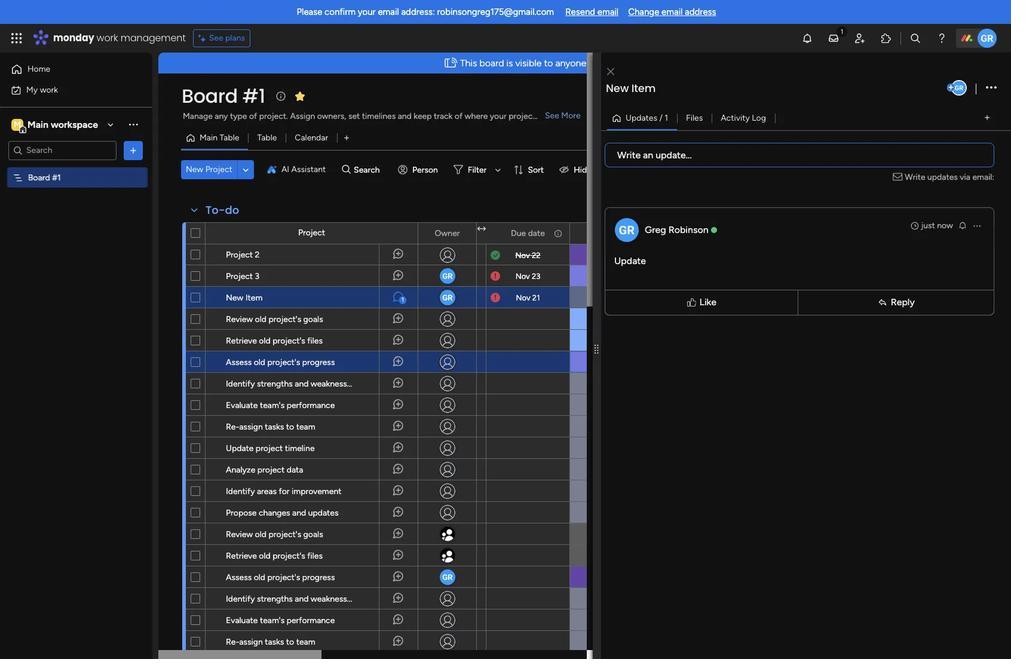 Task type: describe. For each thing, give the bounding box(es) containing it.
to-do
[[206, 203, 239, 218]]

with
[[639, 57, 657, 69]]

main for main workspace
[[27, 119, 48, 130]]

plans
[[225, 33, 245, 43]]

2 assess from the top
[[226, 573, 252, 583]]

0 horizontal spatial 1
[[402, 296, 404, 304]]

table button
[[248, 128, 286, 148]]

1 goals from the top
[[303, 314, 323, 325]]

2 identify strengths and weaknesses from the top
[[226, 594, 356, 604]]

home
[[27, 64, 50, 74]]

1 evaluate from the top
[[226, 400, 258, 411]]

workspace
[[51, 119, 98, 130]]

filter
[[468, 165, 487, 175]]

just now
[[921, 220, 953, 230]]

files button
[[677, 108, 712, 128]]

workspace image
[[11, 118, 23, 131]]

greg
[[645, 224, 666, 235]]

calendar button
[[286, 128, 337, 148]]

the
[[602, 57, 616, 69]]

main table button
[[181, 128, 248, 148]]

resend email link
[[565, 7, 619, 17]]

Due date field
[[508, 227, 548, 240]]

0 vertical spatial board #1
[[182, 82, 265, 109]]

my work button
[[7, 80, 128, 100]]

update for update project timeline
[[226, 443, 254, 454]]

data
[[287, 465, 303, 475]]

via
[[960, 172, 971, 182]]

assign
[[290, 111, 315, 121]]

1 assess from the top
[[226, 357, 252, 368]]

1 vertical spatial to
[[286, 422, 294, 432]]

just
[[921, 220, 935, 230]]

greg robinson link
[[645, 224, 709, 235]]

2 evaluate team's performance from the top
[[226, 616, 335, 626]]

owners,
[[317, 111, 346, 121]]

resend
[[565, 7, 595, 17]]

calendar
[[295, 133, 328, 143]]

0 vertical spatial project
[[509, 111, 536, 121]]

improvement
[[292, 487, 342, 497]]

item inside field
[[632, 81, 656, 96]]

To-do field
[[203, 203, 242, 218]]

help image
[[936, 32, 948, 44]]

main table
[[200, 133, 239, 143]]

activity
[[721, 113, 750, 123]]

search everything image
[[910, 32, 922, 44]]

like button
[[608, 284, 796, 320]]

web
[[618, 57, 636, 69]]

person button
[[393, 160, 445, 179]]

1 email from the left
[[378, 7, 399, 17]]

analyze project data
[[226, 465, 303, 475]]

table inside "button"
[[220, 133, 239, 143]]

assistant
[[291, 164, 326, 175]]

2 vertical spatial to
[[286, 637, 294, 647]]

column information image
[[553, 229, 563, 238]]

just now link
[[911, 220, 953, 232]]

an
[[643, 149, 653, 160]]

2 vertical spatial nov
[[516, 293, 531, 302]]

link
[[709, 57, 723, 69]]

1 re-assign tasks to team from the top
[[226, 422, 315, 432]]

do
[[225, 203, 239, 218]]

project 2
[[226, 250, 260, 260]]

any
[[215, 111, 228, 121]]

update...
[[656, 149, 692, 160]]

project for project 3
[[226, 271, 253, 282]]

3 identify from the top
[[226, 594, 255, 604]]

see more
[[545, 111, 581, 121]]

board
[[480, 57, 504, 69]]

project.
[[259, 111, 288, 121]]

v2 search image
[[342, 163, 351, 176]]

robinsongreg175@gmail.com
[[437, 7, 554, 17]]

write for write an update...
[[617, 149, 641, 160]]

1 weaknesses from the top
[[311, 379, 356, 389]]

1 assign from the top
[[239, 422, 263, 432]]

activity log
[[721, 113, 766, 123]]

2 assign from the top
[[239, 637, 263, 647]]

main workspace
[[27, 119, 98, 130]]

manage any type of project. assign owners, set timelines and keep track of where your project stands.
[[183, 111, 564, 121]]

sort button
[[509, 160, 551, 179]]

1 strengths from the top
[[257, 379, 293, 389]]

propose changes and updates
[[226, 508, 339, 518]]

new item inside field
[[606, 81, 656, 96]]

address:
[[401, 7, 435, 17]]

1 vertical spatial options image
[[972, 221, 982, 230]]

v2 done deadline image
[[491, 250, 500, 261]]

2 tasks from the top
[[265, 637, 284, 647]]

1 progress from the top
[[302, 357, 335, 368]]

change email address link
[[628, 7, 716, 17]]

like
[[700, 296, 717, 308]]

Board #1 field
[[179, 82, 268, 109]]

this
[[460, 57, 477, 69]]

ai logo image
[[267, 165, 277, 175]]

new inside button
[[186, 164, 203, 175]]

analyze
[[226, 465, 255, 475]]

reply
[[891, 296, 915, 308]]

board #1 list box
[[0, 165, 152, 349]]

write an update... button
[[605, 143, 995, 167]]

keep
[[414, 111, 432, 121]]

0 vertical spatial your
[[358, 7, 376, 17]]

2 identify from the top
[[226, 487, 255, 497]]

nov for project 3
[[516, 272, 530, 281]]

email for change email address
[[662, 7, 683, 17]]

sort
[[528, 165, 544, 175]]

2 of from the left
[[455, 111, 463, 121]]

manage
[[183, 111, 213, 121]]

areas
[[257, 487, 277, 497]]

1 horizontal spatial #1
[[242, 82, 265, 109]]

robinson
[[669, 224, 709, 235]]

2 evaluate from the top
[[226, 616, 258, 626]]

work for monday
[[97, 31, 118, 45]]

3
[[255, 271, 260, 282]]

ai
[[281, 164, 289, 175]]

1 files from the top
[[307, 336, 323, 346]]

envelope o image
[[893, 171, 905, 183]]

updates / 1 button
[[607, 108, 677, 128]]

1 evaluate team's performance from the top
[[226, 400, 335, 411]]

project for data
[[258, 465, 285, 475]]

dapulse drag 2 image
[[595, 343, 599, 356]]

1 team's from the top
[[260, 400, 285, 411]]

timelines
[[362, 111, 396, 121]]

see plans button
[[193, 29, 251, 47]]

email for resend email
[[598, 7, 619, 17]]

changes
[[259, 508, 290, 518]]

dapulse addbtn image
[[947, 84, 955, 91]]

angle down image
[[243, 165, 249, 174]]

0 vertical spatial options image
[[127, 144, 139, 156]]

files
[[686, 113, 703, 123]]

1 button
[[379, 287, 418, 308]]

anyone
[[556, 57, 586, 69]]

shareable
[[667, 57, 707, 69]]

track
[[434, 111, 453, 121]]

see for see more
[[545, 111, 559, 121]]

1 review old project's goals from the top
[[226, 314, 323, 325]]

1 image
[[837, 25, 847, 38]]

propose
[[226, 508, 257, 518]]

arrow down image
[[491, 163, 505, 177]]

this  board is visible to anyone on the web with a shareable link
[[460, 57, 723, 69]]

updates / 1
[[626, 113, 668, 123]]

my work
[[26, 85, 58, 95]]

email:
[[973, 172, 995, 182]]

see more link
[[544, 110, 582, 122]]

visible
[[515, 57, 542, 69]]

please
[[297, 7, 322, 17]]

my
[[26, 85, 38, 95]]



Task type: locate. For each thing, give the bounding box(es) containing it.
21
[[532, 293, 540, 302]]

#1 down "search in workspace" field
[[52, 172, 61, 183]]

1 re- from the top
[[226, 422, 239, 432]]

2 progress from the top
[[302, 573, 335, 583]]

v2 expand column image
[[478, 224, 486, 234]]

owner
[[435, 228, 460, 238]]

0 vertical spatial item
[[632, 81, 656, 96]]

table down 'project.'
[[257, 133, 277, 143]]

nov left 23
[[516, 272, 530, 281]]

0 horizontal spatial email
[[378, 7, 399, 17]]

project's
[[269, 314, 301, 325], [273, 336, 305, 346], [267, 357, 300, 368], [269, 530, 301, 540], [273, 551, 305, 561], [267, 573, 300, 583]]

filter button
[[449, 160, 505, 179]]

re-assign tasks to team
[[226, 422, 315, 432], [226, 637, 315, 647]]

your right the confirm
[[358, 7, 376, 17]]

0 horizontal spatial your
[[358, 7, 376, 17]]

0 vertical spatial files
[[307, 336, 323, 346]]

1 review from the top
[[226, 314, 253, 325]]

board inside list box
[[28, 172, 50, 183]]

your right the where
[[490, 111, 507, 121]]

main inside workspace selection element
[[27, 119, 48, 130]]

0 vertical spatial board
[[182, 82, 238, 109]]

1 assess old project's progress from the top
[[226, 357, 335, 368]]

see inside "link"
[[545, 111, 559, 121]]

board #1 up the any
[[182, 82, 265, 109]]

1 horizontal spatial board
[[182, 82, 238, 109]]

write left an
[[617, 149, 641, 160]]

board #1 inside "board #1" list box
[[28, 172, 61, 183]]

of right the type
[[249, 111, 257, 121]]

review
[[226, 314, 253, 325], [226, 530, 253, 540]]

1 vertical spatial files
[[307, 551, 323, 561]]

1 vertical spatial strengths
[[257, 594, 293, 604]]

updates down improvement
[[308, 508, 339, 518]]

re-
[[226, 422, 239, 432], [226, 637, 239, 647]]

1 horizontal spatial of
[[455, 111, 463, 121]]

0 vertical spatial update
[[614, 255, 646, 266]]

new down 'project 3'
[[226, 293, 243, 303]]

1 vertical spatial review
[[226, 530, 253, 540]]

0 horizontal spatial new
[[186, 164, 203, 175]]

tasks
[[265, 422, 284, 432], [265, 637, 284, 647]]

write updates via email:
[[905, 172, 995, 182]]

main right workspace icon
[[27, 119, 48, 130]]

greg robinson image right help icon
[[978, 29, 997, 48]]

retrieve
[[226, 336, 257, 346], [226, 551, 257, 561]]

1 horizontal spatial updates
[[928, 172, 958, 182]]

1 vertical spatial greg robinson image
[[951, 80, 967, 96]]

where
[[465, 111, 488, 121]]

1 horizontal spatial email
[[598, 7, 619, 17]]

0 vertical spatial review
[[226, 314, 253, 325]]

0 vertical spatial assess old project's progress
[[226, 357, 335, 368]]

v2 overdue deadline image
[[491, 270, 500, 282]]

board #1 down "search in workspace" field
[[28, 172, 61, 183]]

1 of from the left
[[249, 111, 257, 121]]

project inside button
[[205, 164, 232, 175]]

1 vertical spatial main
[[200, 133, 218, 143]]

on
[[589, 57, 600, 69]]

add view image
[[985, 114, 990, 123]]

main
[[27, 119, 48, 130], [200, 133, 218, 143]]

work inside my work "button"
[[40, 85, 58, 95]]

write inside button
[[617, 149, 641, 160]]

email
[[378, 7, 399, 17], [598, 7, 619, 17], [662, 7, 683, 17]]

board down "search in workspace" field
[[28, 172, 50, 183]]

see left plans
[[209, 33, 223, 43]]

1 horizontal spatial options image
[[972, 221, 982, 230]]

reminder image
[[958, 220, 968, 230]]

Search in workspace field
[[25, 143, 100, 157]]

1 horizontal spatial new item
[[606, 81, 656, 96]]

show board description image
[[274, 90, 288, 102]]

0 horizontal spatial item
[[245, 293, 263, 303]]

0 horizontal spatial see
[[209, 33, 223, 43]]

0 vertical spatial greg robinson image
[[978, 29, 997, 48]]

2 review old project's goals from the top
[[226, 530, 323, 540]]

2 files from the top
[[307, 551, 323, 561]]

project for project 2
[[226, 250, 253, 260]]

2 vertical spatial identify
[[226, 594, 255, 604]]

new project
[[186, 164, 232, 175]]

see left more
[[545, 111, 559, 121]]

0 vertical spatial #1
[[242, 82, 265, 109]]

ai assistant button
[[262, 160, 331, 179]]

1 horizontal spatial your
[[490, 111, 507, 121]]

1 horizontal spatial write
[[905, 172, 926, 182]]

2 table from the left
[[257, 133, 277, 143]]

table inside button
[[257, 133, 277, 143]]

hide
[[574, 165, 592, 175]]

2 strengths from the top
[[257, 594, 293, 604]]

1 vertical spatial write
[[905, 172, 926, 182]]

email left 'address:'
[[378, 7, 399, 17]]

work for my
[[40, 85, 58, 95]]

item down 3
[[245, 293, 263, 303]]

1 horizontal spatial update
[[614, 255, 646, 266]]

1 horizontal spatial item
[[632, 81, 656, 96]]

0 vertical spatial assess
[[226, 357, 252, 368]]

1 vertical spatial updates
[[308, 508, 339, 518]]

1 vertical spatial identify strengths and weaknesses
[[226, 594, 356, 604]]

options image
[[127, 144, 139, 156], [972, 221, 982, 230]]

1 vertical spatial re-assign tasks to team
[[226, 637, 315, 647]]

1 retrieve old project's files from the top
[[226, 336, 323, 346]]

0 vertical spatial retrieve
[[226, 336, 257, 346]]

1 vertical spatial goals
[[303, 530, 323, 540]]

2 goals from the top
[[303, 530, 323, 540]]

1 identify from the top
[[226, 379, 255, 389]]

0 horizontal spatial #1
[[52, 172, 61, 183]]

0 horizontal spatial board #1
[[28, 172, 61, 183]]

reply button
[[801, 293, 992, 312]]

2 assess old project's progress from the top
[[226, 573, 335, 583]]

1 tasks from the top
[[265, 422, 284, 432]]

work right my
[[40, 85, 58, 95]]

0 vertical spatial identify
[[226, 379, 255, 389]]

1 vertical spatial project
[[256, 443, 283, 454]]

1 identify strengths and weaknesses from the top
[[226, 379, 356, 389]]

nov left 21
[[516, 293, 531, 302]]

update up analyze
[[226, 443, 254, 454]]

retrieve old project's files
[[226, 336, 323, 346], [226, 551, 323, 561]]

0 vertical spatial performance
[[287, 400, 335, 411]]

animation image
[[440, 53, 460, 73]]

work right monday on the left of page
[[97, 31, 118, 45]]

evaluate team's performance
[[226, 400, 335, 411], [226, 616, 335, 626]]

2 review from the top
[[226, 530, 253, 540]]

2 vertical spatial project
[[258, 465, 285, 475]]

write for write updates via email:
[[905, 172, 926, 182]]

option
[[0, 167, 152, 169]]

table down the any
[[220, 133, 239, 143]]

0 vertical spatial re-
[[226, 422, 239, 432]]

item
[[632, 81, 656, 96], [245, 293, 263, 303]]

nov 22
[[516, 251, 541, 260]]

0 vertical spatial assign
[[239, 422, 263, 432]]

greg robinson image left options image
[[951, 80, 967, 96]]

review old project's goals down 'changes'
[[226, 530, 323, 540]]

v2 ellipsis image
[[166, 649, 176, 659]]

1 vertical spatial re-
[[226, 637, 239, 647]]

0 horizontal spatial new item
[[226, 293, 263, 303]]

#1 up the type
[[242, 82, 265, 109]]

new inside field
[[606, 81, 629, 96]]

to-
[[206, 203, 225, 218]]

1 vertical spatial identify
[[226, 487, 255, 497]]

project up analyze project data
[[256, 443, 283, 454]]

1 vertical spatial team
[[296, 637, 315, 647]]

set
[[348, 111, 360, 121]]

1 table from the left
[[220, 133, 239, 143]]

date
[[528, 228, 545, 238]]

monday
[[53, 31, 94, 45]]

0 horizontal spatial board
[[28, 172, 50, 183]]

0 horizontal spatial of
[[249, 111, 257, 121]]

1 vertical spatial retrieve
[[226, 551, 257, 561]]

2 vertical spatial new
[[226, 293, 243, 303]]

item down with
[[632, 81, 656, 96]]

add view image
[[344, 134, 349, 143]]

/
[[659, 113, 663, 123]]

2 re- from the top
[[226, 637, 239, 647]]

2 performance from the top
[[287, 616, 335, 626]]

2 re-assign tasks to team from the top
[[226, 637, 315, 647]]

please confirm your email address: robinsongreg175@gmail.com
[[297, 7, 554, 17]]

2
[[255, 250, 260, 260]]

#1 inside "board #1" list box
[[52, 172, 61, 183]]

notifications image
[[801, 32, 813, 44]]

greg robinson
[[645, 224, 709, 235]]

2 weaknesses from the top
[[311, 594, 356, 604]]

3 email from the left
[[662, 7, 683, 17]]

1 vertical spatial new item
[[226, 293, 263, 303]]

project for timeline
[[256, 443, 283, 454]]

of
[[249, 111, 257, 121], [455, 111, 463, 121]]

workspace options image
[[127, 118, 139, 130]]

see for see plans
[[209, 33, 223, 43]]

email right change
[[662, 7, 683, 17]]

Owner field
[[432, 227, 463, 240]]

1 horizontal spatial board #1
[[182, 82, 265, 109]]

1 vertical spatial nov
[[516, 272, 530, 281]]

review down 'project 3'
[[226, 314, 253, 325]]

options image
[[986, 80, 997, 96]]

0 horizontal spatial update
[[226, 443, 254, 454]]

2 retrieve old project's files from the top
[[226, 551, 323, 561]]

1 vertical spatial assess
[[226, 573, 252, 583]]

1 vertical spatial performance
[[287, 616, 335, 626]]

1 vertical spatial weaknesses
[[311, 594, 356, 604]]

2 team from the top
[[296, 637, 315, 647]]

#1
[[242, 82, 265, 109], [52, 172, 61, 183]]

timeline
[[285, 443, 315, 454]]

1 team from the top
[[296, 422, 315, 432]]

2 email from the left
[[598, 7, 619, 17]]

see plans
[[209, 33, 245, 43]]

0 vertical spatial evaluate team's performance
[[226, 400, 335, 411]]

0 vertical spatial retrieve old project's files
[[226, 336, 323, 346]]

2 team's from the top
[[260, 616, 285, 626]]

1 vertical spatial evaluate
[[226, 616, 258, 626]]

due
[[511, 228, 526, 238]]

main inside "button"
[[200, 133, 218, 143]]

project down update project timeline
[[258, 465, 285, 475]]

new down main table "button"
[[186, 164, 203, 175]]

change email address
[[628, 7, 716, 17]]

performance
[[287, 400, 335, 411], [287, 616, 335, 626]]

project left stands.
[[509, 111, 536, 121]]

1 horizontal spatial 1
[[665, 113, 668, 123]]

0 vertical spatial to
[[544, 57, 553, 69]]

1 vertical spatial retrieve old project's files
[[226, 551, 323, 561]]

0 horizontal spatial updates
[[308, 508, 339, 518]]

of right track
[[455, 111, 463, 121]]

1 vertical spatial review old project's goals
[[226, 530, 323, 540]]

evaluate
[[226, 400, 258, 411], [226, 616, 258, 626]]

new down close image on the top
[[606, 81, 629, 96]]

Search field
[[351, 161, 387, 178]]

stands.
[[538, 111, 564, 121]]

progress
[[302, 357, 335, 368], [302, 573, 335, 583]]

inbox image
[[828, 32, 840, 44]]

to
[[544, 57, 553, 69], [286, 422, 294, 432], [286, 637, 294, 647]]

more
[[561, 111, 581, 121]]

updates left via
[[928, 172, 958, 182]]

project
[[509, 111, 536, 121], [256, 443, 283, 454], [258, 465, 285, 475]]

ai assistant
[[281, 164, 326, 175]]

1 horizontal spatial greg robinson image
[[978, 29, 997, 48]]

1 horizontal spatial new
[[226, 293, 243, 303]]

0 vertical spatial nov
[[516, 251, 530, 260]]

apps image
[[880, 32, 892, 44]]

0 vertical spatial identify strengths and weaknesses
[[226, 379, 356, 389]]

project for project
[[298, 228, 325, 238]]

address
[[685, 7, 716, 17]]

invite members image
[[854, 32, 866, 44]]

0 vertical spatial evaluate
[[226, 400, 258, 411]]

identify areas for improvement
[[226, 487, 342, 497]]

0 vertical spatial team
[[296, 422, 315, 432]]

0 vertical spatial main
[[27, 119, 48, 130]]

0 vertical spatial re-assign tasks to team
[[226, 422, 315, 432]]

2 horizontal spatial email
[[662, 7, 683, 17]]

remove from favorites image
[[294, 90, 306, 102]]

nov 23
[[516, 272, 541, 281]]

New Item field
[[603, 81, 945, 96]]

a
[[659, 57, 664, 69]]

new item down web
[[606, 81, 656, 96]]

0 horizontal spatial table
[[220, 133, 239, 143]]

write an update...
[[617, 149, 692, 160]]

strengths
[[257, 379, 293, 389], [257, 594, 293, 604]]

1 performance from the top
[[287, 400, 335, 411]]

hide button
[[555, 160, 599, 179]]

for
[[279, 487, 290, 497]]

email right resend
[[598, 7, 619, 17]]

1 horizontal spatial table
[[257, 133, 277, 143]]

update down greg
[[614, 255, 646, 266]]

write left via
[[905, 172, 926, 182]]

monday work management
[[53, 31, 186, 45]]

1 vertical spatial your
[[490, 111, 507, 121]]

review old project's goals down 3
[[226, 314, 323, 325]]

board up the any
[[182, 82, 238, 109]]

confirm
[[325, 7, 356, 17]]

1 vertical spatial see
[[545, 111, 559, 121]]

new item down 'project 3'
[[226, 293, 263, 303]]

person
[[412, 165, 438, 175]]

see inside button
[[209, 33, 223, 43]]

options image down workspace options image
[[127, 144, 139, 156]]

activity log button
[[712, 108, 775, 128]]

1 vertical spatial #1
[[52, 172, 61, 183]]

0 horizontal spatial greg robinson image
[[951, 80, 967, 96]]

nov for project 2
[[516, 251, 530, 260]]

new item
[[606, 81, 656, 96], [226, 293, 263, 303]]

team
[[296, 422, 315, 432], [296, 637, 315, 647]]

change
[[628, 7, 659, 17]]

0 vertical spatial review old project's goals
[[226, 314, 323, 325]]

nov
[[516, 251, 530, 260], [516, 272, 530, 281], [516, 293, 531, 302]]

1 vertical spatial update
[[226, 443, 254, 454]]

due date
[[511, 228, 545, 238]]

select product image
[[11, 32, 23, 44]]

board #1
[[182, 82, 265, 109], [28, 172, 61, 183]]

greg robinson image
[[978, 29, 997, 48], [951, 80, 967, 96]]

0 vertical spatial weaknesses
[[311, 379, 356, 389]]

1 retrieve from the top
[[226, 336, 257, 346]]

0 horizontal spatial main
[[27, 119, 48, 130]]

0 vertical spatial 1
[[665, 113, 668, 123]]

1 vertical spatial progress
[[302, 573, 335, 583]]

1 vertical spatial item
[[245, 293, 263, 303]]

workspace selection element
[[11, 117, 100, 133]]

now
[[937, 220, 953, 230]]

review down "propose"
[[226, 530, 253, 540]]

2 horizontal spatial new
[[606, 81, 629, 96]]

1 vertical spatial new
[[186, 164, 203, 175]]

v2 overdue deadline image
[[491, 292, 500, 303]]

1 vertical spatial work
[[40, 85, 58, 95]]

main for main table
[[200, 133, 218, 143]]

1 vertical spatial assess old project's progress
[[226, 573, 335, 583]]

1 vertical spatial team's
[[260, 616, 285, 626]]

2 retrieve from the top
[[226, 551, 257, 561]]

close image
[[607, 67, 614, 76]]

table
[[220, 133, 239, 143], [257, 133, 277, 143]]

main down manage
[[200, 133, 218, 143]]

nov left 22
[[516, 251, 530, 260]]

options image right reminder image on the top of the page
[[972, 221, 982, 230]]

update for update
[[614, 255, 646, 266]]



Task type: vqa. For each thing, say whether or not it's contained in the screenshot.
building
no



